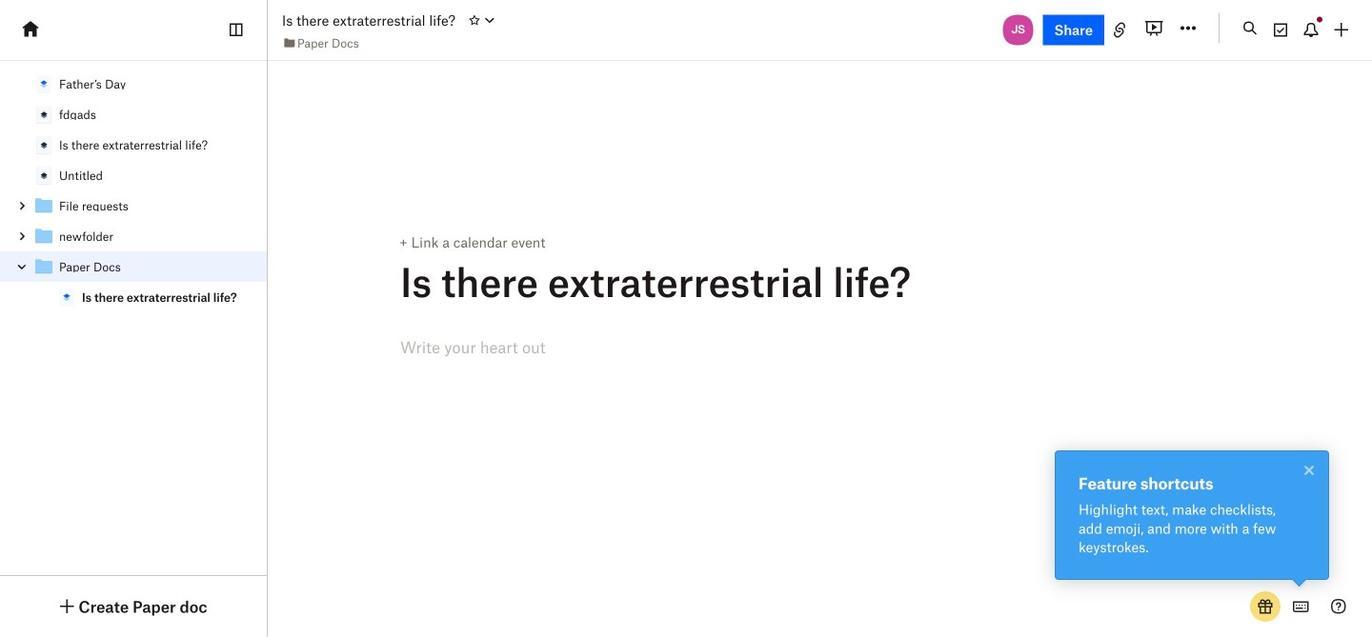 Task type: vqa. For each thing, say whether or not it's contained in the screenshot.
all associated with All supported file types
no



Task type: describe. For each thing, give the bounding box(es) containing it.
overlay image
[[1298, 459, 1321, 482]]

1 template content image from the top
[[32, 103, 55, 126]]

expand folder image
[[15, 230, 29, 243]]



Task type: locate. For each thing, give the bounding box(es) containing it.
template content image
[[32, 72, 55, 95], [32, 133, 55, 156], [32, 194, 55, 217], [55, 286, 78, 309]]

template content image
[[32, 103, 55, 126], [32, 164, 55, 187], [32, 225, 55, 248], [32, 255, 55, 278]]

2 template content image from the top
[[32, 164, 55, 187]]

3 template content image from the top
[[32, 225, 55, 248]]

close folder image
[[15, 260, 29, 274]]

expand folder image
[[15, 199, 29, 213]]

close image
[[1298, 459, 1321, 482]]

/ contents list
[[0, 69, 267, 313]]

list item
[[0, 252, 267, 313]]

4 template content image from the top
[[32, 255, 55, 278]]



